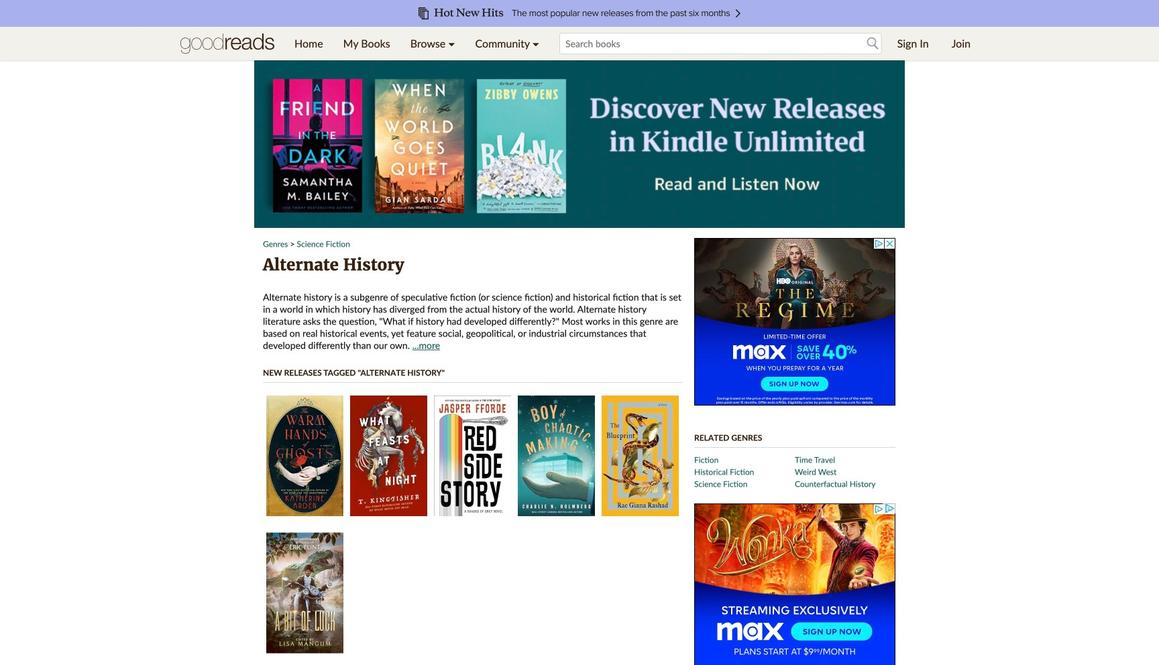Task type: describe. For each thing, give the bounding box(es) containing it.
2 vertical spatial advertisement element
[[695, 504, 896, 666]]

a bit of luck: alternate histories in honor of eric flint image
[[266, 533, 344, 654]]

1 vertical spatial advertisement element
[[695, 238, 896, 406]]

boy of chaotic making (whimbrel house, #3) image
[[518, 396, 595, 517]]

what feasts at night (sworn soldier, #2) image
[[350, 396, 428, 517]]

the warm hands of ghosts image
[[266, 396, 344, 517]]

Search for books to add to your shelves search field
[[560, 33, 882, 54]]

red side story (shades of grey, #2) image
[[434, 396, 511, 517]]

recent hit books of the past 6 months image
[[43, 0, 1117, 27]]

0 vertical spatial advertisement element
[[254, 60, 905, 228]]



Task type: locate. For each thing, give the bounding box(es) containing it.
Search books text field
[[560, 33, 882, 54]]

the blueprint image
[[602, 396, 679, 517]]

advertisement element
[[254, 60, 905, 228], [695, 238, 896, 406], [695, 504, 896, 666]]

menu
[[285, 27, 550, 60]]



Task type: vqa. For each thing, say whether or not it's contained in the screenshot.
the leftmost ▾
no



